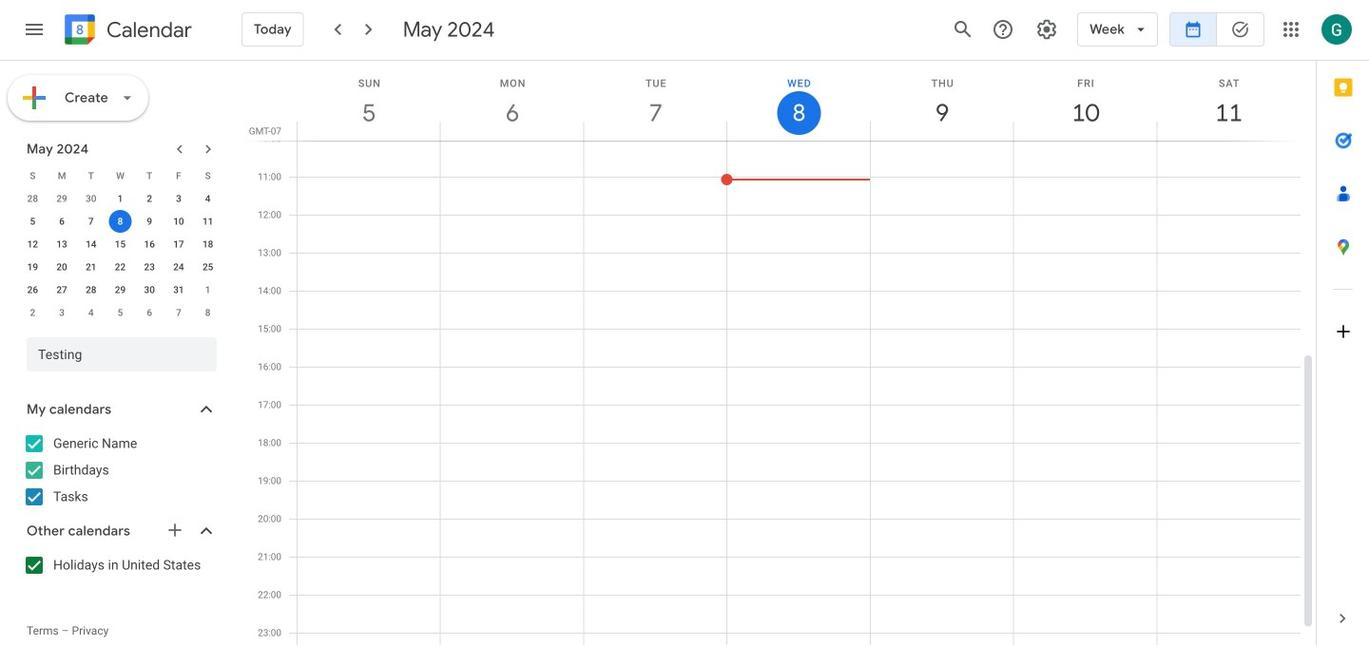 Task type: describe. For each thing, give the bounding box(es) containing it.
14 element
[[80, 233, 102, 256]]

15 element
[[109, 233, 132, 256]]

1 element
[[109, 187, 132, 210]]

10 element
[[167, 210, 190, 233]]

7 row from the top
[[18, 301, 223, 324]]

june 8 element
[[196, 301, 219, 324]]

6 column header from the left
[[1013, 61, 1158, 141]]

4 element
[[196, 187, 219, 210]]

2 column header from the left
[[440, 61, 584, 141]]

Search for people text field
[[38, 338, 205, 372]]

4 row from the top
[[18, 233, 223, 256]]

1 row from the top
[[18, 165, 223, 187]]

2 element
[[138, 187, 161, 210]]

29 element
[[109, 279, 132, 301]]

8, today element
[[109, 210, 132, 233]]

19 element
[[21, 256, 44, 279]]

3 column header from the left
[[583, 61, 728, 141]]

4 column header from the left
[[727, 61, 871, 141]]

13 element
[[50, 233, 73, 256]]

may 2024 grid
[[18, 165, 223, 324]]

5 column header from the left
[[870, 61, 1014, 141]]

6 element
[[50, 210, 73, 233]]

20 element
[[50, 256, 73, 279]]

27 element
[[50, 279, 73, 301]]

26 element
[[21, 279, 44, 301]]

june 4 element
[[80, 301, 102, 324]]

april 29 element
[[50, 187, 73, 210]]

31 element
[[167, 279, 190, 301]]

april 28 element
[[21, 187, 44, 210]]

monday, may 6 element
[[441, 61, 584, 141]]

wednesday, may 8, today element
[[728, 61, 871, 141]]



Task type: vqa. For each thing, say whether or not it's contained in the screenshot.
31 "ELEMENT"
yes



Task type: locate. For each thing, give the bounding box(es) containing it.
None search field
[[0, 330, 236, 372]]

28 element
[[80, 279, 102, 301]]

30 element
[[138, 279, 161, 301]]

calendar element
[[61, 10, 192, 52]]

3 element
[[167, 187, 190, 210]]

june 1 element
[[196, 279, 219, 301]]

heading
[[103, 19, 192, 41]]

june 2 element
[[21, 301, 44, 324]]

row group
[[18, 187, 223, 324]]

row
[[18, 165, 223, 187], [18, 187, 223, 210], [18, 210, 223, 233], [18, 233, 223, 256], [18, 256, 223, 279], [18, 279, 223, 301], [18, 301, 223, 324]]

3 row from the top
[[18, 210, 223, 233]]

25 element
[[196, 256, 219, 279]]

sunday, may 5 element
[[298, 61, 441, 141]]

june 7 element
[[167, 301, 190, 324]]

5 row from the top
[[18, 256, 223, 279]]

grid
[[243, 61, 1316, 647]]

my calendars list
[[4, 429, 236, 513]]

column header
[[297, 61, 441, 141], [440, 61, 584, 141], [583, 61, 728, 141], [727, 61, 871, 141], [870, 61, 1014, 141], [1013, 61, 1158, 141], [1157, 61, 1301, 141]]

1 column header from the left
[[297, 61, 441, 141]]

17 element
[[167, 233, 190, 256]]

heading inside calendar element
[[103, 19, 192, 41]]

thursday, may 9 element
[[871, 61, 1014, 141]]

tab list
[[1317, 61, 1369, 592]]

cell inside may 2024 grid
[[106, 210, 135, 233]]

24 element
[[167, 256, 190, 279]]

2 row from the top
[[18, 187, 223, 210]]

settings menu image
[[1036, 18, 1058, 41]]

7 column header from the left
[[1157, 61, 1301, 141]]

23 element
[[138, 256, 161, 279]]

5 element
[[21, 210, 44, 233]]

june 5 element
[[109, 301, 132, 324]]

6 row from the top
[[18, 279, 223, 301]]

june 6 element
[[138, 301, 161, 324]]

16 element
[[138, 233, 161, 256]]

9 element
[[138, 210, 161, 233]]

tuesday, may 7 element
[[584, 61, 728, 141]]

cell
[[106, 210, 135, 233]]

22 element
[[109, 256, 132, 279]]

21 element
[[80, 256, 102, 279]]

april 30 element
[[80, 187, 102, 210]]

7 element
[[80, 210, 102, 233]]

add other calendars image
[[165, 521, 184, 540]]

main drawer image
[[23, 18, 46, 41]]

friday, may 10 element
[[1014, 61, 1158, 141]]

saturday, may 11 element
[[1158, 61, 1301, 141]]

18 element
[[196, 233, 219, 256]]

11 element
[[196, 210, 219, 233]]

june 3 element
[[50, 301, 73, 324]]

12 element
[[21, 233, 44, 256]]



